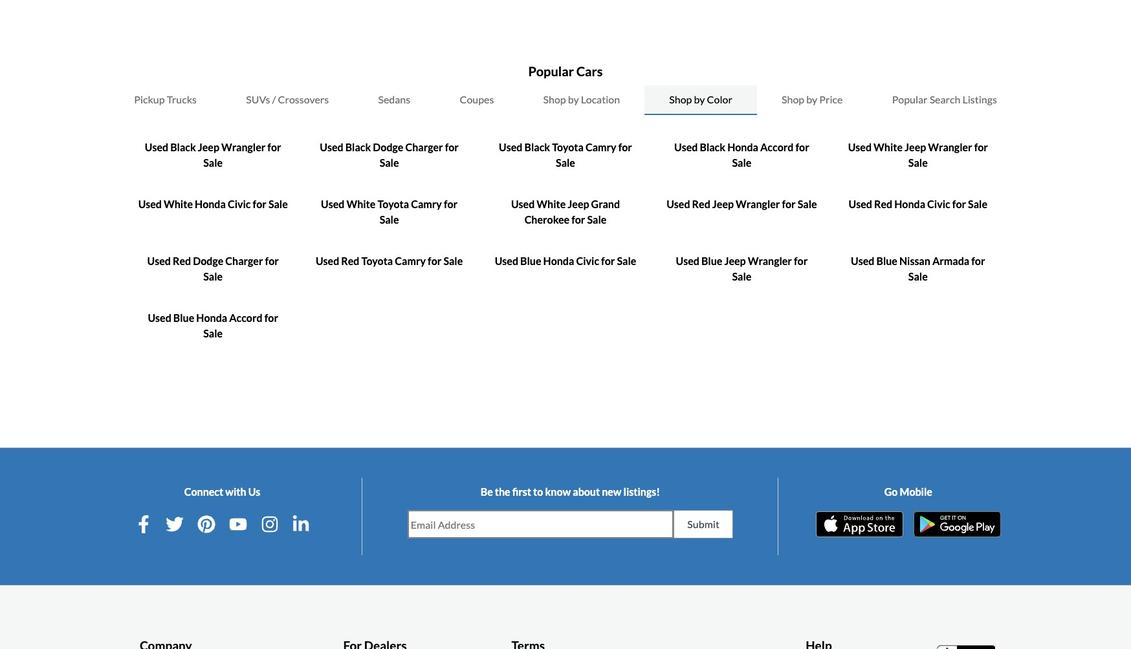 Task type: locate. For each thing, give the bounding box(es) containing it.
about
[[573, 486, 600, 499]]

red
[[692, 198, 711, 211], [875, 198, 893, 211], [173, 255, 191, 268], [341, 255, 360, 268]]

by for location
[[568, 94, 579, 106]]

cars
[[577, 64, 603, 79]]

jeep inside used black jeep wrangler for sale
[[198, 141, 219, 154]]

0 horizontal spatial shop
[[544, 94, 566, 106]]

2 shop from the left
[[670, 94, 692, 106]]

accord down used red dodge charger for sale link
[[229, 312, 263, 325]]

blue left nissan
[[877, 255, 898, 268]]

connect
[[184, 486, 223, 499]]

shop left price
[[782, 94, 805, 106]]

honda down used red dodge charger for sale link
[[196, 312, 227, 325]]

blue for used blue nissan armada for sale
[[877, 255, 898, 268]]

wrangler for used red jeep wrangler for sale
[[736, 198, 780, 211]]

1 vertical spatial toyota
[[378, 198, 409, 211]]

used
[[145, 141, 168, 154], [320, 141, 344, 154], [499, 141, 523, 154], [675, 141, 698, 154], [849, 141, 872, 154], [138, 198, 162, 211], [321, 198, 345, 211], [511, 198, 535, 211], [667, 198, 690, 211], [849, 198, 873, 211], [147, 255, 171, 268], [316, 255, 339, 268], [495, 255, 519, 268], [676, 255, 700, 268], [851, 255, 875, 268], [148, 312, 171, 325]]

jeep left the grand
[[568, 198, 589, 211]]

charger inside used red dodge charger for sale
[[226, 255, 263, 268]]

white down used black dodge charger for sale
[[347, 198, 376, 211]]

dodge down used white honda civic for sale
[[193, 255, 224, 268]]

1 black from the left
[[170, 141, 196, 154]]

wrangler down search
[[929, 141, 973, 154]]

used black jeep wrangler for sale link
[[145, 141, 281, 169]]

sale inside used black jeep wrangler for sale
[[203, 157, 223, 169]]

1 vertical spatial accord
[[229, 312, 263, 325]]

accord inside used black honda accord for sale
[[761, 141, 794, 154]]

2 horizontal spatial by
[[807, 94, 818, 106]]

shop for shop by price
[[782, 94, 805, 106]]

popular left cars
[[529, 64, 574, 79]]

for inside used black jeep wrangler for sale
[[268, 141, 281, 154]]

download on the app store image
[[816, 512, 904, 538]]

sale inside the used white jeep wrangler for sale
[[909, 157, 928, 169]]

submit button
[[674, 511, 733, 540]]

sale for used red toyota camry for sale
[[444, 255, 463, 268]]

shop down the popular cars
[[544, 94, 566, 106]]

blue
[[521, 255, 542, 268], [702, 255, 723, 268], [877, 255, 898, 268], [173, 312, 194, 325]]

civic down 'used white jeep wrangler for sale' link
[[928, 198, 951, 211]]

2 vertical spatial camry
[[395, 255, 426, 268]]

sale for used white honda civic for sale
[[269, 198, 288, 211]]

white
[[874, 141, 903, 154], [164, 198, 193, 211], [347, 198, 376, 211], [537, 198, 566, 211]]

jeep down the "popular search listings"
[[905, 141, 927, 154]]

3 black from the left
[[525, 141, 550, 154]]

jeep for used black jeep wrangler for sale
[[198, 141, 219, 154]]

honda down cherokee
[[544, 255, 574, 268]]

charger
[[406, 141, 443, 154], [226, 255, 263, 268]]

pickup
[[134, 94, 165, 106]]

used inside used white jeep grand cherokee for sale
[[511, 198, 535, 211]]

wrangler
[[221, 141, 266, 154], [929, 141, 973, 154], [736, 198, 780, 211], [748, 255, 792, 268]]

wrangler down suvs
[[221, 141, 266, 154]]

honda down color
[[728, 141, 759, 154]]

for inside used blue honda accord for sale
[[265, 312, 278, 325]]

for inside the used white jeep wrangler for sale
[[975, 141, 988, 154]]

toyota down "used white toyota camry for sale"
[[362, 255, 393, 268]]

red for honda
[[875, 198, 893, 211]]

sale inside used red dodge charger for sale
[[203, 271, 223, 283]]

used for used red jeep wrangler for sale
[[667, 198, 690, 211]]

white inside the used white jeep wrangler for sale
[[874, 141, 903, 154]]

for for used red jeep wrangler for sale
[[782, 198, 796, 211]]

1 horizontal spatial popular
[[893, 94, 928, 106]]

used inside used black toyota camry for sale
[[499, 141, 523, 154]]

3 shop from the left
[[782, 94, 805, 106]]

honda inside used black honda accord for sale
[[728, 141, 759, 154]]

0 vertical spatial accord
[[761, 141, 794, 154]]

pickup trucks
[[134, 94, 197, 106]]

1 shop from the left
[[544, 94, 566, 106]]

white inside "used white toyota camry for sale"
[[347, 198, 376, 211]]

shop left color
[[670, 94, 692, 106]]

black inside used black honda accord for sale
[[700, 141, 726, 154]]

linkedin image
[[292, 516, 310, 534]]

for inside used blue jeep wrangler for sale
[[794, 255, 808, 268]]

red inside used red dodge charger for sale
[[173, 255, 191, 268]]

white for used white jeep grand cherokee for sale
[[537, 198, 566, 211]]

wrangler down used black honda accord for sale link
[[736, 198, 780, 211]]

trucks
[[167, 94, 197, 106]]

used for used white jeep wrangler for sale
[[849, 141, 872, 154]]

used inside used blue jeep wrangler for sale
[[676, 255, 700, 268]]

used black dodge charger for sale
[[320, 141, 459, 169]]

used red honda civic for sale link
[[849, 198, 988, 211]]

dodge for black
[[373, 141, 404, 154]]

0 horizontal spatial dodge
[[193, 255, 224, 268]]

used blue jeep wrangler for sale link
[[676, 255, 808, 283]]

jeep up used white honda civic for sale link
[[198, 141, 219, 154]]

civic for red
[[928, 198, 951, 211]]

used for used black toyota camry for sale
[[499, 141, 523, 154]]

sale
[[203, 157, 223, 169], [380, 157, 399, 169], [556, 157, 575, 169], [733, 157, 752, 169], [909, 157, 928, 169], [269, 198, 288, 211], [798, 198, 817, 211], [969, 198, 988, 211], [380, 214, 399, 226], [587, 214, 607, 226], [444, 255, 463, 268], [617, 255, 637, 268], [203, 271, 223, 283], [733, 271, 752, 283], [909, 271, 928, 283], [203, 328, 223, 340]]

used inside "used white toyota camry for sale"
[[321, 198, 345, 211]]

sale inside "used white toyota camry for sale"
[[380, 214, 399, 226]]

used red jeep wrangler for sale link
[[667, 198, 817, 211]]

accord down shop by price
[[761, 141, 794, 154]]

for for used blue honda civic for sale
[[601, 255, 615, 268]]

for inside "used white toyota camry for sale"
[[444, 198, 458, 211]]

used blue honda accord for sale link
[[148, 312, 278, 340]]

suvs
[[246, 94, 270, 106]]

blue for used blue honda civic for sale
[[521, 255, 542, 268]]

1 horizontal spatial accord
[[761, 141, 794, 154]]

1 vertical spatial dodge
[[193, 255, 224, 268]]

0 horizontal spatial by
[[568, 94, 579, 106]]

1 vertical spatial popular
[[893, 94, 928, 106]]

sale inside used black dodge charger for sale
[[380, 157, 399, 169]]

camry
[[586, 141, 617, 154], [411, 198, 442, 211], [395, 255, 426, 268]]

popular
[[529, 64, 574, 79], [893, 94, 928, 106]]

sale inside used black toyota camry for sale
[[556, 157, 575, 169]]

blue inside used blue honda accord for sale
[[173, 312, 194, 325]]

blue down used red dodge charger for sale link
[[173, 312, 194, 325]]

shop by price
[[782, 94, 843, 106]]

1 horizontal spatial dodge
[[373, 141, 404, 154]]

used inside used blue honda accord for sale
[[148, 312, 171, 325]]

go
[[885, 486, 898, 499]]

camry down used black dodge charger for sale "link"
[[411, 198, 442, 211]]

popular left search
[[893, 94, 928, 106]]

honda
[[728, 141, 759, 154], [195, 198, 226, 211], [895, 198, 926, 211], [544, 255, 574, 268], [196, 312, 227, 325]]

used for used blue honda accord for sale
[[148, 312, 171, 325]]

0 vertical spatial dodge
[[373, 141, 404, 154]]

popular for popular search listings
[[893, 94, 928, 106]]

shop by location
[[544, 94, 620, 106]]

wrangler for used white jeep wrangler for sale
[[929, 141, 973, 154]]

sale for used blue jeep wrangler for sale
[[733, 271, 752, 283]]

used inside used black honda accord for sale
[[675, 141, 698, 154]]

0 horizontal spatial civic
[[228, 198, 251, 211]]

honda inside used blue honda accord for sale
[[196, 312, 227, 325]]

civic
[[228, 198, 251, 211], [928, 198, 951, 211], [576, 255, 600, 268]]

0 vertical spatial camry
[[586, 141, 617, 154]]

used for used white jeep grand cherokee for sale
[[511, 198, 535, 211]]

for inside the 'used blue nissan armada for sale'
[[972, 255, 986, 268]]

black
[[170, 141, 196, 154], [345, 141, 371, 154], [525, 141, 550, 154], [700, 141, 726, 154]]

black inside used black dodge charger for sale
[[345, 141, 371, 154]]

used inside used black jeep wrangler for sale
[[145, 141, 168, 154]]

2 black from the left
[[345, 141, 371, 154]]

wrangler inside used black jeep wrangler for sale
[[221, 141, 266, 154]]

toyota inside "used white toyota camry for sale"
[[378, 198, 409, 211]]

civic down the used white jeep grand cherokee for sale link
[[576, 255, 600, 268]]

armada
[[933, 255, 970, 268]]

2 horizontal spatial civic
[[928, 198, 951, 211]]

sale inside used black honda accord for sale
[[733, 157, 752, 169]]

jeep down used red jeep wrangler for sale
[[725, 255, 746, 268]]

used inside the used white jeep wrangler for sale
[[849, 141, 872, 154]]

honda down used black jeep wrangler for sale link on the left top of page
[[195, 198, 226, 211]]

pinterest image
[[198, 516, 216, 534]]

sale inside used blue honda accord for sale
[[203, 328, 223, 340]]

be
[[481, 486, 493, 499]]

for inside used red dodge charger for sale
[[265, 255, 279, 268]]

for for used red honda civic for sale
[[953, 198, 967, 211]]

white for used white jeep wrangler for sale
[[874, 141, 903, 154]]

2 by from the left
[[694, 94, 705, 106]]

be the first to know about new listings!
[[481, 486, 660, 499]]

white up cherokee
[[537, 198, 566, 211]]

dodge down sedans
[[373, 141, 404, 154]]

sale inside used blue jeep wrangler for sale
[[733, 271, 752, 283]]

wrangler for used blue jeep wrangler for sale
[[748, 255, 792, 268]]

dodge
[[373, 141, 404, 154], [193, 255, 224, 268]]

camry down location
[[586, 141, 617, 154]]

for inside used black honda accord for sale
[[796, 141, 810, 154]]

jeep for used white jeep grand cherokee for sale
[[568, 198, 589, 211]]

popular for popular cars
[[529, 64, 574, 79]]

1 vertical spatial camry
[[411, 198, 442, 211]]

0 vertical spatial popular
[[529, 64, 574, 79]]

grand
[[591, 198, 620, 211]]

used black dodge charger for sale link
[[320, 141, 459, 169]]

white inside used white jeep grand cherokee for sale
[[537, 198, 566, 211]]

used for used red dodge charger for sale
[[147, 255, 171, 268]]

civic down used black jeep wrangler for sale link on the left top of page
[[228, 198, 251, 211]]

by for color
[[694, 94, 705, 106]]

sale for used black dodge charger for sale
[[380, 157, 399, 169]]

accord inside used blue honda accord for sale
[[229, 312, 263, 325]]

dodge inside used red dodge charger for sale
[[193, 255, 224, 268]]

used for used black honda accord for sale
[[675, 141, 698, 154]]

0 vertical spatial charger
[[406, 141, 443, 154]]

1 vertical spatial charger
[[226, 255, 263, 268]]

camry inside used black toyota camry for sale
[[586, 141, 617, 154]]

Email Address email field
[[408, 512, 673, 539]]

blue down cherokee
[[521, 255, 542, 268]]

blue down used red jeep wrangler for sale
[[702, 255, 723, 268]]

wrangler inside used blue jeep wrangler for sale
[[748, 255, 792, 268]]

sale for used black toyota camry for sale
[[556, 157, 575, 169]]

wrangler inside the used white jeep wrangler for sale
[[929, 141, 973, 154]]

by left color
[[694, 94, 705, 106]]

sale for used blue honda civic for sale
[[617, 255, 637, 268]]

used inside the 'used blue nissan armada for sale'
[[851, 255, 875, 268]]

toyota
[[552, 141, 584, 154], [378, 198, 409, 211], [362, 255, 393, 268]]

jeep inside used white jeep grand cherokee for sale
[[568, 198, 589, 211]]

black for dodge
[[345, 141, 371, 154]]

used black toyota camry for sale
[[499, 141, 632, 169]]

used red toyota camry for sale
[[316, 255, 463, 268]]

jeep inside used blue jeep wrangler for sale
[[725, 255, 746, 268]]

toyota for red
[[362, 255, 393, 268]]

honda for used white honda civic for sale
[[195, 198, 226, 211]]

white down used black jeep wrangler for sale link on the left top of page
[[164, 198, 193, 211]]

by left location
[[568, 94, 579, 106]]

camry inside "used white toyota camry for sale"
[[411, 198, 442, 211]]

toyota inside used black toyota camry for sale
[[552, 141, 584, 154]]

shop
[[544, 94, 566, 106], [670, 94, 692, 106], [782, 94, 805, 106]]

for inside used black toyota camry for sale
[[619, 141, 632, 154]]

by left price
[[807, 94, 818, 106]]

shop for shop by color
[[670, 94, 692, 106]]

by
[[568, 94, 579, 106], [694, 94, 705, 106], [807, 94, 818, 106]]

toyota down used black dodge charger for sale
[[378, 198, 409, 211]]

youtube image
[[229, 516, 247, 534]]

white up used red honda civic for sale at the top right of page
[[874, 141, 903, 154]]

1 by from the left
[[568, 94, 579, 106]]

accord
[[761, 141, 794, 154], [229, 312, 263, 325]]

jeep inside the used white jeep wrangler for sale
[[905, 141, 927, 154]]

camry for used red toyota camry for sale
[[395, 255, 426, 268]]

color
[[707, 94, 733, 106]]

wrangler down used red jeep wrangler for sale
[[748, 255, 792, 268]]

red for toyota
[[341, 255, 360, 268]]

black for jeep
[[170, 141, 196, 154]]

blue for used blue honda accord for sale
[[173, 312, 194, 325]]

for
[[268, 141, 281, 154], [445, 141, 459, 154], [619, 141, 632, 154], [796, 141, 810, 154], [975, 141, 988, 154], [253, 198, 267, 211], [444, 198, 458, 211], [782, 198, 796, 211], [953, 198, 967, 211], [572, 214, 586, 226], [265, 255, 279, 268], [428, 255, 442, 268], [601, 255, 615, 268], [794, 255, 808, 268], [972, 255, 986, 268], [265, 312, 278, 325]]

sale for used red dodge charger for sale
[[203, 271, 223, 283]]

jeep down used black honda accord for sale link
[[713, 198, 734, 211]]

jeep for used red jeep wrangler for sale
[[713, 198, 734, 211]]

used blue jeep wrangler for sale
[[676, 255, 808, 283]]

toyota for white
[[378, 198, 409, 211]]

toyota down shop by location
[[552, 141, 584, 154]]

black inside used black toyota camry for sale
[[525, 141, 550, 154]]

blue inside the 'used blue nissan armada for sale'
[[877, 255, 898, 268]]

used inside used red dodge charger for sale
[[147, 255, 171, 268]]

honda down 'used white jeep wrangler for sale' link
[[895, 198, 926, 211]]

sale inside the 'used blue nissan armada for sale'
[[909, 271, 928, 283]]

dodge inside used black dodge charger for sale
[[373, 141, 404, 154]]

1 horizontal spatial civic
[[576, 255, 600, 268]]

1 horizontal spatial charger
[[406, 141, 443, 154]]

for inside used black dodge charger for sale
[[445, 141, 459, 154]]

4 black from the left
[[700, 141, 726, 154]]

2 vertical spatial toyota
[[362, 255, 393, 268]]

3 by from the left
[[807, 94, 818, 106]]

honda for used blue honda civic for sale
[[544, 255, 574, 268]]

sedans
[[378, 94, 411, 106]]

0 vertical spatial toyota
[[552, 141, 584, 154]]

1 horizontal spatial by
[[694, 94, 705, 106]]

camry down "used white toyota camry for sale"
[[395, 255, 426, 268]]

2 horizontal spatial shop
[[782, 94, 805, 106]]

first
[[513, 486, 532, 499]]

0 horizontal spatial charger
[[226, 255, 263, 268]]

jeep
[[198, 141, 219, 154], [905, 141, 927, 154], [568, 198, 589, 211], [713, 198, 734, 211], [725, 255, 746, 268]]

charger inside used black dodge charger for sale
[[406, 141, 443, 154]]

0 horizontal spatial popular
[[529, 64, 574, 79]]

blue inside used blue jeep wrangler for sale
[[702, 255, 723, 268]]

used inside used black dodge charger for sale
[[320, 141, 344, 154]]

black inside used black jeep wrangler for sale
[[170, 141, 196, 154]]

1 horizontal spatial shop
[[670, 94, 692, 106]]

0 horizontal spatial accord
[[229, 312, 263, 325]]

used for used red honda civic for sale
[[849, 198, 873, 211]]

used red honda civic for sale
[[849, 198, 988, 211]]

facebook image
[[134, 516, 153, 534]]

for inside used white jeep grand cherokee for sale
[[572, 214, 586, 226]]



Task type: vqa. For each thing, say whether or not it's contained in the screenshot.
Used Blue Honda Accord for Sale link at the left
yes



Task type: describe. For each thing, give the bounding box(es) containing it.
used for used black jeep wrangler for sale
[[145, 141, 168, 154]]

used white jeep wrangler for sale
[[849, 141, 988, 169]]

honda for used blue honda accord for sale
[[196, 312, 227, 325]]

used blue honda civic for sale
[[495, 255, 637, 268]]

used black jeep wrangler for sale
[[145, 141, 281, 169]]

used white jeep wrangler for sale link
[[849, 141, 988, 169]]

for for used blue honda accord for sale
[[265, 312, 278, 325]]

honda for used red honda civic for sale
[[895, 198, 926, 211]]

submit
[[688, 519, 720, 531]]

sale for used white toyota camry for sale
[[380, 214, 399, 226]]

used white toyota camry for sale
[[321, 198, 458, 226]]

used red dodge charger for sale
[[147, 255, 279, 283]]

us
[[248, 486, 260, 499]]

for for used white jeep wrangler for sale
[[975, 141, 988, 154]]

accord for used black honda accord for sale
[[761, 141, 794, 154]]

used white honda civic for sale
[[138, 198, 288, 211]]

go mobile
[[885, 486, 933, 499]]

for for used black jeep wrangler for sale
[[268, 141, 281, 154]]

used white jeep grand cherokee for sale link
[[511, 198, 620, 226]]

by for price
[[807, 94, 818, 106]]

used red jeep wrangler for sale
[[667, 198, 817, 211]]

white for used white honda civic for sale
[[164, 198, 193, 211]]

location
[[581, 94, 620, 106]]

for for used black dodge charger for sale
[[445, 141, 459, 154]]

for for used blue nissan armada for sale
[[972, 255, 986, 268]]

new
[[602, 486, 622, 499]]

suvs / crossovers
[[246, 94, 329, 106]]

sale for used blue honda accord for sale
[[203, 328, 223, 340]]

the
[[495, 486, 511, 499]]

toyota for black
[[552, 141, 584, 154]]

connect with us
[[184, 486, 260, 499]]

crossovers
[[278, 94, 329, 106]]

white for used white toyota camry for sale
[[347, 198, 376, 211]]

get it on google play image
[[914, 512, 1001, 538]]

blue for used blue jeep wrangler for sale
[[702, 255, 723, 268]]

sale for used white jeep wrangler for sale
[[909, 157, 928, 169]]

charger for used black dodge charger for sale
[[406, 141, 443, 154]]

dodge for red
[[193, 255, 224, 268]]

wrangler for used black jeep wrangler for sale
[[221, 141, 266, 154]]

to
[[534, 486, 543, 499]]

popular cars
[[529, 64, 603, 79]]

price
[[820, 94, 843, 106]]

used black honda accord for sale link
[[675, 141, 810, 169]]

instagram image
[[261, 516, 279, 534]]

used blue honda civic for sale link
[[495, 255, 637, 268]]

used for used black dodge charger for sale
[[320, 141, 344, 154]]

click for the bbb business review of this auto listing service in cambridge ma image
[[937, 645, 1000, 650]]

charger for used red dodge charger for sale
[[226, 255, 263, 268]]

for for used white honda civic for sale
[[253, 198, 267, 211]]

black for toyota
[[525, 141, 550, 154]]

jeep for used blue jeep wrangler for sale
[[725, 255, 746, 268]]

know
[[545, 486, 571, 499]]

red for jeep
[[692, 198, 711, 211]]

used for used white honda civic for sale
[[138, 198, 162, 211]]

for for used white toyota camry for sale
[[444, 198, 458, 211]]

sale for used black honda accord for sale
[[733, 157, 752, 169]]

for for used black honda accord for sale
[[796, 141, 810, 154]]

used red dodge charger for sale link
[[147, 255, 279, 283]]

used for used blue honda civic for sale
[[495, 255, 519, 268]]

used for used blue nissan armada for sale
[[851, 255, 875, 268]]

listings!
[[624, 486, 660, 499]]

used black toyota camry for sale link
[[499, 141, 632, 169]]

sale for used red jeep wrangler for sale
[[798, 198, 817, 211]]

jeep for used white jeep wrangler for sale
[[905, 141, 927, 154]]

sale for used red honda civic for sale
[[969, 198, 988, 211]]

sale for used blue nissan armada for sale
[[909, 271, 928, 283]]

used white toyota camry for sale link
[[321, 198, 458, 226]]

honda for used black honda accord for sale
[[728, 141, 759, 154]]

used for used red toyota camry for sale
[[316, 255, 339, 268]]

red for dodge
[[173, 255, 191, 268]]

civic for white
[[228, 198, 251, 211]]

cherokee
[[525, 214, 570, 226]]

used for used white toyota camry for sale
[[321, 198, 345, 211]]

used white honda civic for sale link
[[138, 198, 288, 211]]

popular search listings
[[893, 94, 998, 106]]

used white jeep grand cherokee for sale
[[511, 198, 620, 226]]

/
[[272, 94, 276, 106]]

civic for blue
[[576, 255, 600, 268]]

mobile
[[900, 486, 933, 499]]

sale for used black jeep wrangler for sale
[[203, 157, 223, 169]]

coupes
[[460, 94, 494, 106]]

shop by color
[[670, 94, 733, 106]]

used blue honda accord for sale
[[148, 312, 278, 340]]

used for used blue jeep wrangler for sale
[[676, 255, 700, 268]]

used black honda accord for sale
[[675, 141, 810, 169]]

for for used red toyota camry for sale
[[428, 255, 442, 268]]

black for honda
[[700, 141, 726, 154]]

accord for used blue honda accord for sale
[[229, 312, 263, 325]]

for for used blue jeep wrangler for sale
[[794, 255, 808, 268]]

sale inside used white jeep grand cherokee for sale
[[587, 214, 607, 226]]

shop for shop by location
[[544, 94, 566, 106]]

used blue nissan armada for sale
[[851, 255, 986, 283]]

listings
[[963, 94, 998, 106]]

twitter image
[[166, 516, 184, 534]]

for for used red dodge charger for sale
[[265, 255, 279, 268]]

with
[[225, 486, 246, 499]]

for for used black toyota camry for sale
[[619, 141, 632, 154]]

camry for used white toyota camry for sale
[[411, 198, 442, 211]]

used red toyota camry for sale link
[[316, 255, 463, 268]]

camry for used black toyota camry for sale
[[586, 141, 617, 154]]

nissan
[[900, 255, 931, 268]]

used blue nissan armada for sale link
[[851, 255, 986, 283]]

search
[[930, 94, 961, 106]]



